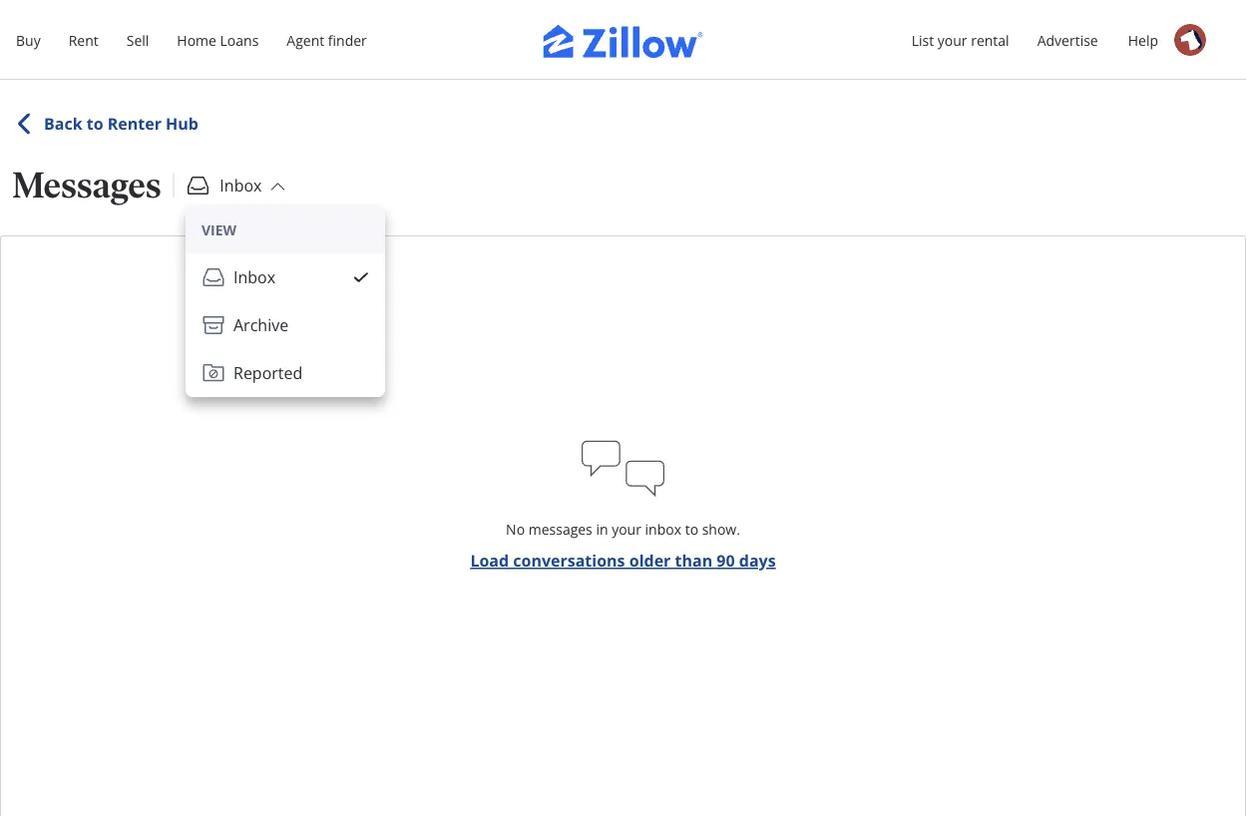 Task type: vqa. For each thing, say whether or not it's contained in the screenshot.
No
yes



Task type: locate. For each thing, give the bounding box(es) containing it.
days
[[739, 550, 776, 571]]

back
[[44, 113, 82, 134]]

view
[[202, 220, 237, 239]]

load conversations older than 90 days button
[[470, 549, 776, 573]]

in
[[596, 519, 608, 538]]

menu
[[186, 206, 385, 397]]

archive button
[[186, 301, 385, 349]]

1 vertical spatial to
[[685, 519, 698, 538]]

no messages in your inbox to show.
[[506, 519, 740, 538]]

help
[[1128, 30, 1158, 49]]

to right the inbox
[[685, 519, 698, 538]]

loans
[[220, 30, 259, 49]]

checkmark image
[[353, 269, 369, 285]]

1 horizontal spatial to
[[685, 519, 698, 538]]

messages
[[528, 519, 592, 538]]

your right list
[[938, 30, 967, 49]]

inbox inside dropdown button
[[220, 175, 262, 196]]

reported
[[233, 362, 303, 384]]

rental
[[971, 30, 1009, 49]]

list your rental link
[[898, 18, 1023, 62]]

no
[[506, 519, 525, 538]]

to right back
[[87, 113, 103, 134]]

rent
[[68, 30, 99, 49]]

to
[[87, 113, 103, 134], [685, 519, 698, 538]]

inbox
[[220, 175, 262, 196], [233, 266, 275, 288]]

inbox inside button
[[233, 266, 275, 288]]

your right the in
[[612, 519, 641, 538]]

your
[[938, 30, 967, 49], [612, 519, 641, 538]]

inbox right inbox icon
[[233, 266, 275, 288]]

your profile default icon image
[[1174, 24, 1206, 56]]

renter
[[107, 113, 162, 134]]

back to renter hub link
[[12, 112, 199, 136]]

0 vertical spatial your
[[938, 30, 967, 49]]

1 vertical spatial inbox
[[233, 266, 275, 288]]

buy
[[16, 30, 41, 49]]

agent finder
[[287, 30, 367, 49]]

inbox for view
[[233, 266, 275, 288]]

inbox left chevron down image
[[220, 175, 262, 196]]

0 horizontal spatial to
[[87, 113, 103, 134]]

0 vertical spatial to
[[87, 113, 103, 134]]

home loans link
[[163, 18, 273, 62]]

0 vertical spatial inbox
[[220, 175, 262, 196]]

1 horizontal spatial your
[[938, 30, 967, 49]]

0 horizontal spatial your
[[612, 519, 641, 538]]

buy link
[[2, 18, 55, 62]]



Task type: describe. For each thing, give the bounding box(es) containing it.
1 vertical spatial your
[[612, 519, 641, 538]]

load conversations older than 90 days
[[470, 550, 776, 571]]

advertise
[[1037, 30, 1098, 49]]

home loans
[[177, 30, 259, 49]]

main navigation
[[0, 0, 1246, 80]]

rent link
[[55, 18, 112, 62]]

back to renter hub
[[44, 113, 199, 134]]

inbox
[[645, 519, 681, 538]]

hub
[[166, 113, 199, 134]]

your inside list your rental link
[[938, 30, 967, 49]]

messages
[[12, 163, 161, 206]]

advertise link
[[1023, 18, 1112, 62]]

than
[[675, 550, 713, 571]]

archive
[[233, 314, 288, 336]]

older
[[629, 550, 671, 571]]

archive image
[[202, 313, 225, 337]]

show.
[[702, 519, 740, 538]]

chevron left image
[[12, 112, 36, 136]]

reported button
[[186, 349, 385, 397]]

inbox button
[[186, 253, 385, 301]]

inbox image
[[186, 174, 210, 198]]

90
[[717, 550, 735, 571]]

inbox for messages
[[220, 175, 262, 196]]

home
[[177, 30, 216, 49]]

load
[[470, 550, 509, 571]]

menu containing inbox
[[186, 206, 385, 397]]

inbox image
[[202, 265, 225, 289]]

spam folder image
[[202, 361, 225, 385]]

agent finder link
[[273, 18, 381, 62]]

list
[[912, 30, 934, 49]]

zillow real estate image
[[543, 24, 703, 59]]

conversations
[[513, 550, 625, 571]]

chevron down image
[[270, 179, 286, 195]]

list your rental
[[912, 30, 1009, 49]]

help link
[[1114, 18, 1172, 62]]

sell
[[126, 30, 149, 49]]

agent
[[287, 30, 324, 49]]

sell link
[[112, 18, 163, 62]]

inbox button
[[186, 174, 286, 198]]

finder
[[328, 30, 367, 49]]



